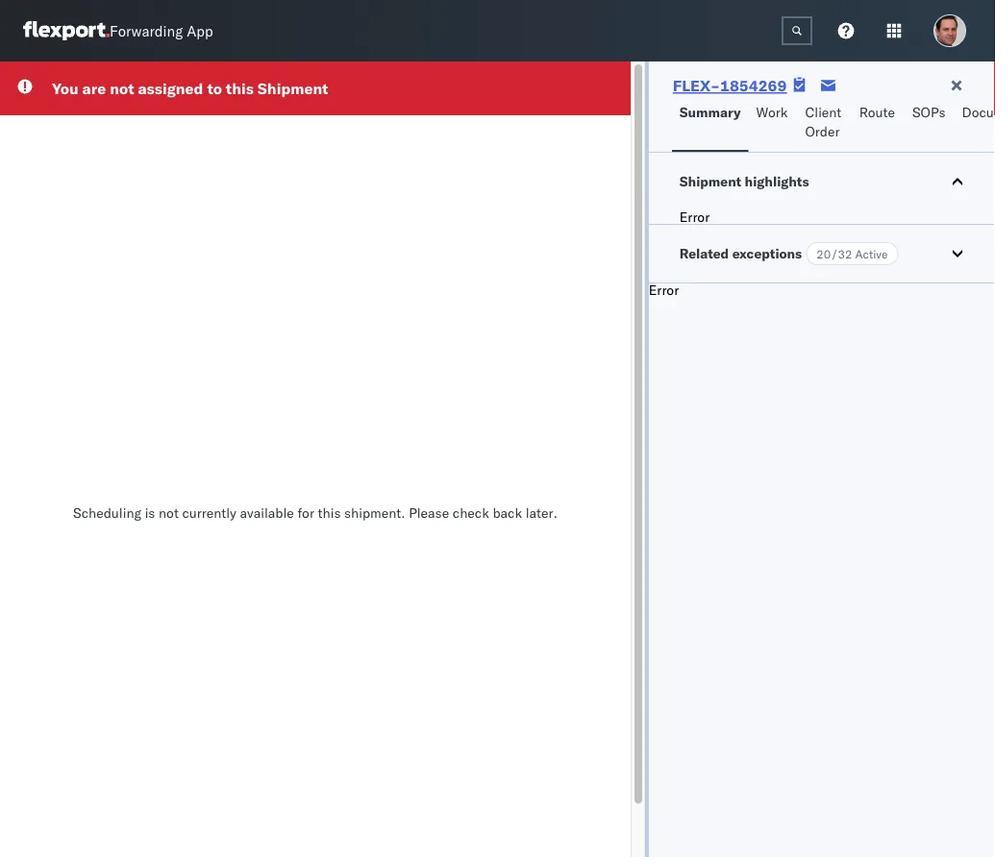 Task type: vqa. For each thing, say whether or not it's contained in the screenshot.
'Order'
yes



Task type: locate. For each thing, give the bounding box(es) containing it.
this right for
[[318, 505, 341, 522]]

0 vertical spatial not
[[110, 79, 134, 98]]

work button
[[748, 95, 797, 152]]

1 horizontal spatial shipment
[[680, 173, 741, 190]]

20/32 active
[[816, 247, 888, 261]]

available
[[240, 505, 294, 522]]

not right are
[[110, 79, 134, 98]]

forwarding
[[110, 22, 183, 40]]

shipment right to
[[258, 79, 328, 98]]

not for is
[[159, 505, 179, 522]]

related exceptions
[[680, 245, 802, 262]]

0 vertical spatial shipment
[[258, 79, 328, 98]]

0 horizontal spatial not
[[110, 79, 134, 98]]

20/32
[[816, 247, 852, 261]]

to
[[207, 79, 222, 98]]

scheduling
[[73, 505, 141, 522]]

0 vertical spatial error
[[680, 209, 710, 225]]

1 vertical spatial error
[[649, 282, 679, 299]]

client order
[[805, 104, 841, 140]]

1 horizontal spatial not
[[159, 505, 179, 522]]

docum button
[[954, 95, 995, 152]]

not
[[110, 79, 134, 98], [159, 505, 179, 522]]

shipment down summary button
[[680, 173, 741, 190]]

shipment.
[[344, 505, 405, 522]]

None text field
[[782, 16, 812, 45]]

you
[[52, 79, 78, 98]]

highlights
[[745, 173, 809, 190]]

1 vertical spatial not
[[159, 505, 179, 522]]

flex-1854269 link
[[673, 76, 787, 95]]

this
[[226, 79, 254, 98], [318, 505, 341, 522]]

exceptions
[[732, 245, 802, 262]]

forwarding app
[[110, 22, 213, 40]]

not right the is
[[159, 505, 179, 522]]

1854269
[[720, 76, 787, 95]]

route button
[[852, 95, 905, 152]]

client order button
[[797, 95, 852, 152]]

work
[[756, 104, 788, 121]]

0 vertical spatial this
[[226, 79, 254, 98]]

shipment highlights
[[680, 173, 809, 190]]

shipment
[[258, 79, 328, 98], [680, 173, 741, 190]]

0 horizontal spatial shipment
[[258, 79, 328, 98]]

for
[[298, 505, 314, 522]]

related
[[680, 245, 729, 262]]

flexport. image
[[23, 21, 110, 40]]

sops
[[912, 104, 945, 121]]

shipment highlights button
[[649, 153, 995, 211]]

1 horizontal spatial this
[[318, 505, 341, 522]]

1 vertical spatial shipment
[[680, 173, 741, 190]]

assigned
[[138, 79, 203, 98]]

please
[[409, 505, 449, 522]]

error
[[680, 209, 710, 225], [649, 282, 679, 299]]

this right to
[[226, 79, 254, 98]]



Task type: describe. For each thing, give the bounding box(es) containing it.
0 horizontal spatial this
[[226, 79, 254, 98]]

active
[[855, 247, 888, 261]]

forwarding app link
[[23, 21, 213, 40]]

app
[[187, 22, 213, 40]]

check
[[453, 505, 489, 522]]

client
[[805, 104, 841, 121]]

sops button
[[905, 95, 954, 152]]

is
[[145, 505, 155, 522]]

summary button
[[672, 95, 748, 152]]

later.
[[526, 505, 557, 522]]

you are not assigned to this shipment
[[52, 79, 328, 98]]

currently
[[182, 505, 236, 522]]

route
[[859, 104, 895, 121]]

docum
[[962, 104, 995, 121]]

flex-1854269
[[673, 76, 787, 95]]

back
[[493, 505, 522, 522]]

1 vertical spatial this
[[318, 505, 341, 522]]

are
[[82, 79, 106, 98]]

shipment inside button
[[680, 173, 741, 190]]

not for are
[[110, 79, 134, 98]]

scheduling is not currently available for this shipment. please check back later.
[[73, 505, 557, 522]]

order
[[805, 123, 840, 140]]

summary
[[680, 104, 741, 121]]

flex-
[[673, 76, 720, 95]]



